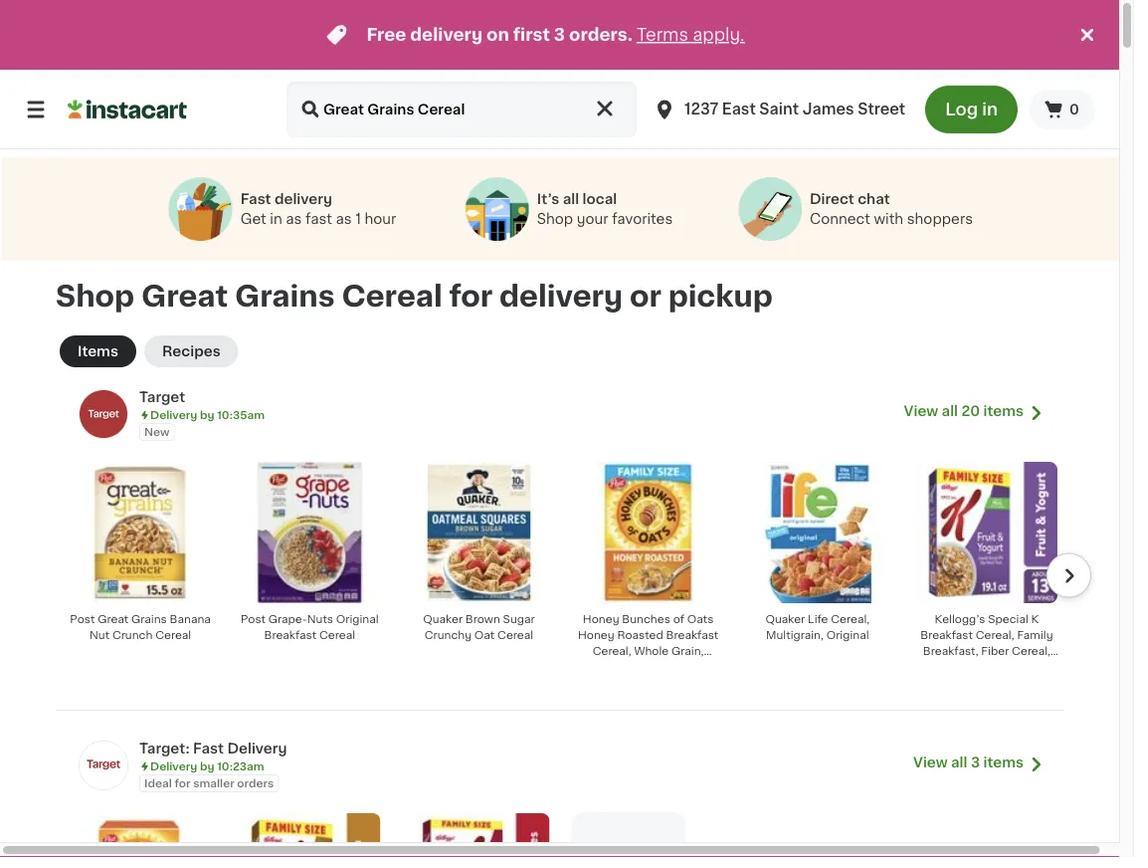 Task type: describe. For each thing, give the bounding box(es) containing it.
quaker for quaker life cereal, multigrain, original
[[766, 614, 806, 625]]

shop great grains cereal for delivery or pickup
[[56, 282, 773, 310]]

cereal inside post grape-nuts original breakfast cereal
[[320, 630, 355, 641]]

oat
[[475, 630, 495, 641]]

shop
[[56, 282, 135, 310]]

honey bunches of oats honey roasted breakfast cereal, whole grain, family size image
[[578, 462, 719, 603]]

nuts
[[307, 614, 333, 625]]

delivery for target: fast delivery
[[150, 761, 197, 772]]

orders
[[237, 778, 274, 789]]

direct
[[810, 192, 855, 206]]

0 button
[[1030, 90, 1096, 129]]

cereal inside post great grains banana nut crunch cereal
[[155, 630, 191, 641]]

post great grains banana nut crunch cereal
[[70, 614, 211, 641]]

great for post
[[98, 614, 129, 625]]

1 vertical spatial for
[[175, 778, 191, 789]]

items for view all 20 items
[[984, 404, 1024, 418]]

orders.
[[569, 26, 633, 43]]

post great grains banana nut crunch cereal button
[[64, 461, 217, 655]]

terms
[[637, 26, 689, 43]]

fast delivery
[[241, 192, 332, 206]]

10:35am
[[217, 410, 265, 420]]

2 1237 east saint james street button from the left
[[653, 82, 906, 137]]

street
[[858, 102, 906, 116]]

view for view all 20 items
[[905, 404, 939, 418]]

nut
[[90, 630, 110, 641]]

original inside quaker life cereal, multigrain, original
[[827, 630, 870, 641]]

3 inside the limited time offer region
[[554, 26, 566, 43]]

fiber
[[982, 646, 1010, 657]]

post for post great grains banana nut crunch cereal
[[70, 614, 95, 625]]

and
[[972, 662, 992, 672]]

on
[[487, 26, 510, 43]]

recipes button
[[144, 335, 239, 367]]

1 1237 east saint james street button from the left
[[645, 82, 914, 137]]

delivery for target
[[150, 410, 197, 420]]

items
[[78, 344, 118, 358]]

honey bunches of oats honey roasted breakfast cereal, whole grain, family size button
[[572, 461, 725, 672]]

target: fast delivery
[[139, 742, 287, 755]]

quaker brown sugar crunchy oat cereal button
[[403, 461, 556, 655]]

grains for cereal
[[235, 282, 335, 310]]

target
[[139, 390, 185, 404]]

1 horizontal spatial fast
[[241, 192, 271, 206]]

view all 20 items
[[905, 404, 1024, 418]]

banana
[[170, 614, 211, 625]]

kellogg's special k breakfast cereal, family breakfast, fiber cereal, fruit and yogurt image
[[917, 462, 1058, 603]]

breakfast,
[[924, 646, 979, 657]]

life
[[808, 614, 829, 625]]

view for view all 3 items
[[914, 755, 948, 769]]

items button
[[60, 335, 136, 367]]

kellogg's
[[935, 614, 986, 625]]

kellogg's special k breakfast cereal, family breakfast, fiber cereal, fruit and yogurt button
[[911, 461, 1064, 672]]

0 vertical spatial honey
[[583, 614, 620, 625]]

quaker life cereal, multigrain, original button
[[741, 461, 895, 655]]

breakfast inside kellogg's special k breakfast cereal, family breakfast, fiber cereal, fruit and yogurt
[[921, 630, 974, 641]]

terms apply. link
[[637, 26, 745, 43]]

1237
[[685, 102, 719, 116]]

0 horizontal spatial fast
[[193, 742, 224, 755]]

20
[[962, 404, 981, 418]]

quaker brown sugar crunchy oat cereal
[[423, 614, 535, 641]]

sugar
[[503, 614, 535, 625]]

10:23am
[[217, 761, 264, 772]]

grape-
[[269, 614, 307, 625]]

cereal, inside honey bunches of oats honey roasted breakfast cereal, whole grain, family size
[[593, 646, 632, 657]]

view all 3 items
[[914, 755, 1024, 769]]

multigrain,
[[767, 630, 824, 641]]

recipes
[[162, 344, 221, 358]]

all for 20
[[942, 404, 959, 418]]

free
[[367, 26, 407, 43]]

quaker life cereal, multigrain, original
[[766, 614, 870, 641]]

cereal, up yogurt
[[1013, 646, 1051, 657]]

whole
[[635, 646, 669, 657]]

smaller
[[193, 778, 235, 789]]

apply.
[[693, 26, 745, 43]]

of
[[674, 614, 685, 625]]

log
[[946, 101, 979, 118]]

post grape-nuts original breakfast cereal
[[241, 614, 379, 641]]

cereal inside quaker brown sugar crunchy oat cereal
[[498, 630, 534, 641]]

local
[[583, 192, 617, 206]]

first
[[514, 26, 550, 43]]

east
[[723, 102, 756, 116]]

2 horizontal spatial delivery
[[500, 282, 623, 310]]

oats
[[688, 614, 714, 625]]

grain,
[[672, 646, 704, 657]]

all for 3
[[952, 755, 968, 769]]

direct chat
[[810, 192, 891, 206]]

bunches
[[623, 614, 671, 625]]



Task type: vqa. For each thing, say whether or not it's contained in the screenshot.
Total
no



Task type: locate. For each thing, give the bounding box(es) containing it.
1 vertical spatial 3
[[972, 755, 981, 769]]

breakfast up grain,
[[667, 630, 719, 641]]

0 vertical spatial for
[[449, 282, 493, 310]]

cereal,
[[831, 614, 870, 625], [976, 630, 1015, 641], [593, 646, 632, 657], [1013, 646, 1051, 657]]

ideal for smaller orders
[[144, 778, 274, 789]]

post inside post great grains banana nut crunch cereal
[[70, 614, 95, 625]]

0 vertical spatial grains
[[235, 282, 335, 310]]

view down fruit
[[914, 755, 948, 769]]

1 horizontal spatial delivery
[[410, 26, 483, 43]]

saint
[[760, 102, 799, 116]]

by
[[200, 410, 215, 420], [200, 761, 215, 772]]

quaker for quaker brown sugar crunchy oat cereal
[[423, 614, 463, 625]]

cereal
[[342, 282, 443, 310], [155, 630, 191, 641], [320, 630, 355, 641], [498, 630, 534, 641]]

by left 10:35am
[[200, 410, 215, 420]]

special
[[989, 614, 1029, 625]]

kellogg's special k breakfast cereal, family breakfast, fiber cereal, fruit and yogurt
[[921, 614, 1054, 672]]

honey bunches of oats honey roasted breakfast cereal, whole grain, family size
[[578, 614, 719, 672]]

family down k
[[1018, 630, 1054, 641]]

0 horizontal spatial post
[[70, 614, 95, 625]]

3 breakfast from the left
[[921, 630, 974, 641]]

fruit
[[944, 662, 969, 672]]

1 vertical spatial view
[[914, 755, 948, 769]]

0 vertical spatial original
[[336, 614, 379, 625]]

honey
[[583, 614, 620, 625], [578, 630, 615, 641]]

0 horizontal spatial breakfast
[[264, 630, 317, 641]]

breakfast inside honey bunches of oats honey roasted breakfast cereal, whole grain, family size
[[667, 630, 719, 641]]

all for local
[[563, 192, 580, 206]]

0 vertical spatial delivery
[[150, 410, 197, 420]]

original
[[336, 614, 379, 625], [827, 630, 870, 641]]

1 vertical spatial great
[[98, 614, 129, 625]]

0 horizontal spatial great
[[98, 614, 129, 625]]

post left grape-
[[241, 614, 266, 625]]

None search field
[[287, 82, 637, 137]]

james
[[803, 102, 855, 116]]

in
[[983, 101, 999, 118]]

delivery up 10:23am
[[227, 742, 287, 755]]

limited time offer region
[[0, 0, 1076, 70]]

view
[[905, 404, 939, 418], [914, 755, 948, 769]]

target show all 20 items element
[[139, 387, 905, 407]]

2 by from the top
[[200, 761, 215, 772]]

1 horizontal spatial great
[[141, 282, 228, 310]]

k
[[1032, 614, 1040, 625]]

1 horizontal spatial post
[[241, 614, 266, 625]]

1 vertical spatial family
[[618, 662, 654, 672]]

3
[[554, 26, 566, 43], [972, 755, 981, 769]]

instacart logo image
[[68, 98, 187, 121]]

delivery for fast
[[275, 192, 332, 206]]

2 post from the left
[[241, 614, 266, 625]]

0 horizontal spatial quaker
[[423, 614, 463, 625]]

1 quaker from the left
[[766, 614, 806, 625]]

cereal, right life
[[831, 614, 870, 625]]

1 vertical spatial by
[[200, 761, 215, 772]]

quaker up the multigrain,
[[766, 614, 806, 625]]

1 vertical spatial items
[[984, 755, 1024, 769]]

post for post grape-nuts original breakfast cereal
[[241, 614, 266, 625]]

0 horizontal spatial delivery
[[275, 192, 332, 206]]

post
[[70, 614, 95, 625], [241, 614, 266, 625]]

post grape-nuts original breakfast cereal button
[[233, 461, 387, 655]]

0 horizontal spatial for
[[175, 778, 191, 789]]

delivery inside the limited time offer region
[[410, 26, 483, 43]]

quaker inside quaker life cereal, multigrain, original
[[766, 614, 806, 625]]

1 breakfast from the left
[[264, 630, 317, 641]]

2 quaker from the left
[[423, 614, 463, 625]]

quaker brown sugar crunchy oat cereal image
[[408, 462, 550, 603]]

size
[[657, 662, 679, 672]]

all left 20
[[942, 404, 959, 418]]

post great grains banana nut crunch cereal image
[[70, 462, 211, 603]]

1 vertical spatial honey
[[578, 630, 615, 641]]

grains inside post great grains banana nut crunch cereal
[[131, 614, 167, 625]]

brown
[[466, 614, 501, 625]]

fast
[[241, 192, 271, 206], [193, 742, 224, 755]]

post up nut
[[70, 614, 95, 625]]

delivery by 10:23am
[[150, 761, 264, 772]]

grains
[[235, 282, 335, 310], [131, 614, 167, 625]]

breakfast inside post grape-nuts original breakfast cereal
[[264, 630, 317, 641]]

roasted
[[618, 630, 664, 641]]

0 horizontal spatial 3
[[554, 26, 566, 43]]

family
[[1018, 630, 1054, 641], [618, 662, 654, 672]]

0
[[1070, 103, 1080, 116]]

2 vertical spatial delivery
[[150, 761, 197, 772]]

original inside post grape-nuts original breakfast cereal
[[336, 614, 379, 625]]

by for target: fast delivery
[[200, 761, 215, 772]]

view left 20
[[905, 404, 939, 418]]

1 post from the left
[[70, 614, 95, 625]]

great inside post great grains banana nut crunch cereal
[[98, 614, 129, 625]]

family inside honey bunches of oats honey roasted breakfast cereal, whole grain, family size
[[618, 662, 654, 672]]

honey left roasted
[[578, 630, 615, 641]]

cereal, up fiber
[[976, 630, 1015, 641]]

quaker up crunchy
[[423, 614, 463, 625]]

delivery
[[410, 26, 483, 43], [275, 192, 332, 206], [500, 282, 623, 310]]

1 horizontal spatial original
[[827, 630, 870, 641]]

quaker inside quaker brown sugar crunchy oat cereal
[[423, 614, 463, 625]]

post grape-nuts original breakfast cereal image
[[239, 462, 381, 603]]

it's
[[537, 192, 560, 206]]

pickup
[[669, 282, 773, 310]]

all right it's
[[563, 192, 580, 206]]

2 vertical spatial all
[[952, 755, 968, 769]]

delivery
[[150, 410, 197, 420], [227, 742, 287, 755], [150, 761, 197, 772]]

0 horizontal spatial grains
[[131, 614, 167, 625]]

0 vertical spatial delivery
[[410, 26, 483, 43]]

0 vertical spatial family
[[1018, 630, 1054, 641]]

breakfast down grape-
[[264, 630, 317, 641]]

cereal, inside quaker life cereal, multigrain, original
[[831, 614, 870, 625]]

1 horizontal spatial family
[[1018, 630, 1054, 641]]

grains for banana
[[131, 614, 167, 625]]

1 vertical spatial original
[[827, 630, 870, 641]]

crunchy
[[425, 630, 472, 641]]

original down life
[[827, 630, 870, 641]]

grains up crunch at the left
[[131, 614, 167, 625]]

0 vertical spatial items
[[984, 404, 1024, 418]]

ideal
[[144, 778, 172, 789]]

family inside kellogg's special k breakfast cereal, family breakfast, fiber cereal, fruit and yogurt
[[1018, 630, 1054, 641]]

log in button
[[926, 86, 1018, 133]]

target:
[[139, 742, 190, 755]]

yogurt
[[995, 662, 1031, 672]]

1 vertical spatial grains
[[131, 614, 167, 625]]

delivery for free
[[410, 26, 483, 43]]

0 vertical spatial view
[[905, 404, 939, 418]]

breakfast up breakfast,
[[921, 630, 974, 641]]

1 horizontal spatial grains
[[235, 282, 335, 310]]

it's all local
[[537, 192, 617, 206]]

1 vertical spatial fast
[[193, 742, 224, 755]]

0 horizontal spatial family
[[618, 662, 654, 672]]

1 by from the top
[[200, 410, 215, 420]]

great for shop
[[141, 282, 228, 310]]

2 vertical spatial delivery
[[500, 282, 623, 310]]

2 breakfast from the left
[[667, 630, 719, 641]]

1 vertical spatial delivery
[[275, 192, 332, 206]]

1 horizontal spatial breakfast
[[667, 630, 719, 641]]

grains down "fast delivery"
[[235, 282, 335, 310]]

items for view all 3 items
[[984, 755, 1024, 769]]

or
[[630, 282, 662, 310]]

delivery down target
[[150, 410, 197, 420]]

0 vertical spatial 3
[[554, 26, 566, 43]]

great up nut
[[98, 614, 129, 625]]

for
[[449, 282, 493, 310], [175, 778, 191, 789]]

items
[[984, 404, 1024, 418], [984, 755, 1024, 769]]

1 vertical spatial delivery
[[227, 742, 287, 755]]

1 horizontal spatial quaker
[[766, 614, 806, 625]]

1237 east saint james street
[[685, 102, 906, 116]]

0 vertical spatial great
[[141, 282, 228, 310]]

3 right first
[[554, 26, 566, 43]]

1 horizontal spatial 3
[[972, 755, 981, 769]]

great up 'recipes'
[[141, 282, 228, 310]]

1 items from the top
[[984, 404, 1024, 418]]

post inside post grape-nuts original breakfast cereal
[[241, 614, 266, 625]]

by for target
[[200, 410, 215, 420]]

items down yogurt
[[984, 755, 1024, 769]]

1 horizontal spatial for
[[449, 282, 493, 310]]

0 vertical spatial by
[[200, 410, 215, 420]]

target: fast delivery show all 3 items element
[[139, 739, 914, 758]]

all
[[563, 192, 580, 206], [942, 404, 959, 418], [952, 755, 968, 769]]

item carousel region
[[36, 453, 1092, 718]]

delivery down target:
[[150, 761, 197, 772]]

1 vertical spatial all
[[942, 404, 959, 418]]

by up ideal for smaller orders
[[200, 761, 215, 772]]

delivery by 10:35am
[[150, 410, 265, 420]]

2 items from the top
[[984, 755, 1024, 769]]

cereal, down roasted
[[593, 646, 632, 657]]

quaker
[[766, 614, 806, 625], [423, 614, 463, 625]]

original right nuts
[[336, 614, 379, 625]]

breakfast
[[264, 630, 317, 641], [667, 630, 719, 641], [921, 630, 974, 641]]

new
[[144, 426, 170, 437]]

Search field
[[287, 82, 637, 137]]

items right 20
[[984, 404, 1024, 418]]

3 down and
[[972, 755, 981, 769]]

0 vertical spatial all
[[563, 192, 580, 206]]

0 vertical spatial fast
[[241, 192, 271, 206]]

all down fruit
[[952, 755, 968, 769]]

chat
[[858, 192, 891, 206]]

2 horizontal spatial breakfast
[[921, 630, 974, 641]]

log in
[[946, 101, 999, 118]]

0 horizontal spatial original
[[336, 614, 379, 625]]

1237 east saint james street button
[[645, 82, 914, 137], [653, 82, 906, 137]]

quaker life cereal, multigrain, original image
[[747, 462, 889, 603]]

family down whole
[[618, 662, 654, 672]]

free delivery on first 3 orders. terms apply.
[[367, 26, 745, 43]]

honey up roasted
[[583, 614, 620, 625]]

crunch
[[112, 630, 153, 641]]



